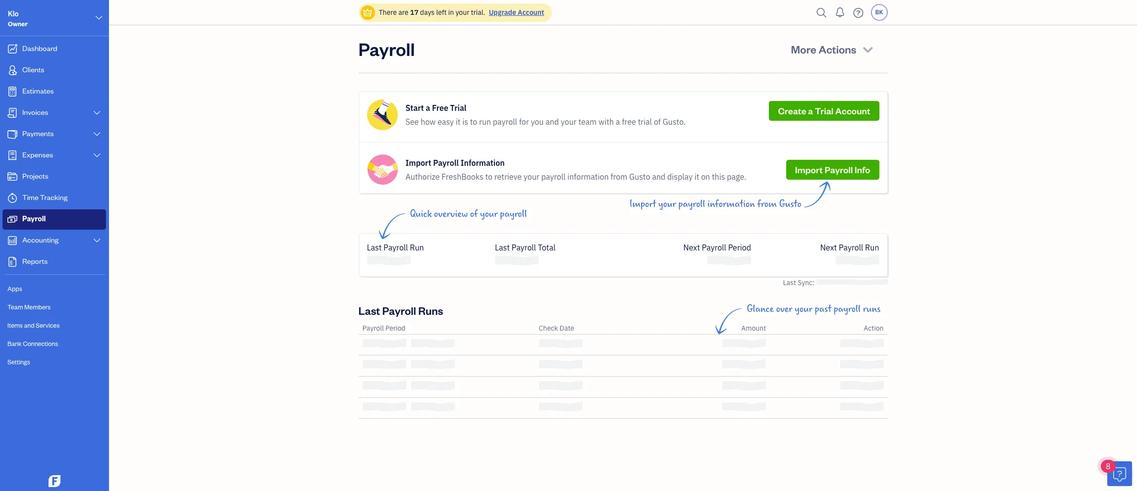 Task type: describe. For each thing, give the bounding box(es) containing it.
import for import payroll information authorize freshbooks to retrieve your payroll information from gusto and display it on this page.
[[406, 158, 431, 168]]

settings link
[[2, 354, 106, 371]]

chart image
[[6, 236, 18, 246]]

apps link
[[2, 281, 106, 298]]

for
[[519, 117, 529, 127]]

payroll for last payroll total
[[512, 243, 536, 253]]

import for import payroll info
[[795, 164, 823, 175]]

date
[[560, 324, 574, 333]]

payroll for import payroll information authorize freshbooks to retrieve your payroll information from gusto and display it on this page.
[[433, 158, 459, 168]]

members
[[24, 303, 51, 311]]

next payroll period
[[684, 243, 751, 253]]

freshbooks
[[442, 172, 484, 182]]

bk
[[875, 8, 883, 16]]

a for create
[[808, 105, 813, 116]]

runs
[[863, 304, 881, 315]]

report image
[[6, 257, 18, 267]]

settings
[[7, 358, 30, 366]]

import payroll info button
[[786, 160, 879, 180]]

run for next payroll run
[[865, 243, 879, 253]]

owner
[[8, 20, 28, 28]]

more
[[791, 42, 817, 56]]

glance over your past payroll runs
[[747, 304, 881, 315]]

apps
[[7, 285, 22, 293]]

runs
[[418, 304, 443, 317]]

free
[[622, 117, 636, 127]]

payroll right "past"
[[834, 304, 861, 315]]

last for last payroll total
[[495, 243, 510, 253]]

payroll for next payroll run
[[839, 243, 863, 253]]

reports
[[22, 257, 48, 266]]

account inside 'button'
[[835, 105, 870, 116]]

reports link
[[2, 252, 106, 273]]

payroll for last payroll run
[[384, 243, 408, 253]]

clients
[[22, 65, 44, 74]]

and inside start a free trial see how easy it is to run payroll for you and your team with a free trial of gusto.
[[546, 117, 559, 127]]

payroll inside import payroll information authorize freshbooks to retrieve your payroll information from gusto and display it on this page.
[[541, 172, 566, 182]]

days
[[420, 8, 435, 17]]

go to help image
[[851, 5, 867, 20]]

your inside import payroll information authorize freshbooks to retrieve your payroll information from gusto and display it on this page.
[[524, 172, 540, 182]]

resource center badge image
[[1108, 462, 1132, 487]]

how
[[421, 117, 436, 127]]

actions
[[819, 42, 857, 56]]

to inside import payroll information authorize freshbooks to retrieve your payroll information from gusto and display it on this page.
[[485, 172, 493, 182]]

klo
[[8, 9, 19, 18]]

glance
[[747, 304, 774, 315]]

action
[[864, 324, 884, 333]]

invoices link
[[2, 103, 106, 123]]

crown image
[[363, 7, 373, 18]]

team members link
[[2, 299, 106, 316]]

trial inside start a free trial see how easy it is to run payroll for you and your team with a free trial of gusto.
[[450, 103, 467, 113]]

on
[[701, 172, 710, 182]]

freshbooks image
[[47, 476, 62, 488]]

expenses
[[22, 150, 53, 160]]

last for last payroll runs
[[359, 304, 380, 317]]

your down display
[[659, 199, 676, 210]]

sync
[[798, 278, 813, 287]]

0 horizontal spatial of
[[470, 209, 478, 220]]

last for last payroll run
[[367, 243, 382, 253]]

gusto inside import payroll information authorize freshbooks to retrieve your payroll information from gusto and display it on this page.
[[629, 172, 650, 182]]

team members
[[7, 303, 51, 311]]

chevrondown image
[[861, 42, 875, 56]]

payroll for import payroll info
[[825, 164, 853, 175]]

money image
[[6, 215, 18, 225]]

it inside import payroll information authorize freshbooks to retrieve your payroll information from gusto and display it on this page.
[[695, 172, 699, 182]]

1 vertical spatial from
[[758, 199, 777, 210]]

import payroll info
[[795, 164, 870, 175]]

bank
[[7, 340, 22, 348]]

your right over
[[795, 304, 813, 315]]

:
[[813, 278, 815, 287]]

amount
[[742, 324, 766, 333]]

next for next payroll run
[[820, 243, 837, 253]]

trial
[[638, 117, 652, 127]]

create
[[778, 105, 807, 116]]

clients link
[[2, 60, 106, 81]]

in
[[448, 8, 454, 17]]

there are 17 days left in your trial. upgrade account
[[379, 8, 544, 17]]

your right in at left
[[456, 8, 469, 17]]

your inside start a free trial see how easy it is to run payroll for you and your team with a free trial of gusto.
[[561, 117, 577, 127]]

time
[[22, 193, 39, 202]]

payroll down display
[[679, 199, 705, 210]]

dashboard image
[[6, 44, 18, 54]]

payroll inside main 'element'
[[22, 214, 46, 224]]

estimates
[[22, 86, 54, 96]]

projects link
[[2, 167, 106, 187]]

payroll up last payroll total
[[500, 209, 527, 220]]

next payroll run
[[820, 243, 879, 253]]

project image
[[6, 172, 18, 182]]

0 horizontal spatial account
[[518, 8, 544, 17]]

total
[[538, 243, 556, 253]]

trial inside 'button'
[[815, 105, 834, 116]]

client image
[[6, 65, 18, 75]]

check date
[[539, 324, 574, 333]]

projects
[[22, 171, 48, 181]]

1 horizontal spatial a
[[616, 117, 620, 127]]

to inside start a free trial see how easy it is to run payroll for you and your team with a free trial of gusto.
[[470, 117, 477, 127]]

services
[[36, 322, 60, 330]]

see
[[406, 117, 419, 127]]

over
[[776, 304, 793, 315]]

bank connections link
[[2, 336, 106, 353]]

create a trial account button
[[769, 101, 879, 121]]

free
[[432, 103, 448, 113]]

items and services
[[7, 322, 60, 330]]

info
[[855, 164, 870, 175]]

team
[[579, 117, 597, 127]]



Task type: locate. For each thing, give the bounding box(es) containing it.
quick
[[410, 209, 432, 220]]

1 vertical spatial to
[[485, 172, 493, 182]]

0 horizontal spatial a
[[426, 103, 430, 113]]

quick overview of your payroll
[[410, 209, 527, 220]]

dashboard link
[[2, 39, 106, 59]]

1 horizontal spatial it
[[695, 172, 699, 182]]

1 vertical spatial period
[[386, 324, 406, 333]]

0 vertical spatial period
[[728, 243, 751, 253]]

easy
[[438, 117, 454, 127]]

1 vertical spatial and
[[652, 172, 666, 182]]

this
[[712, 172, 725, 182]]

payroll inside import payroll information authorize freshbooks to retrieve your payroll information from gusto and display it on this page.
[[433, 158, 459, 168]]

and right you
[[546, 117, 559, 127]]

it inside start a free trial see how easy it is to run payroll for you and your team with a free trial of gusto.
[[456, 117, 461, 127]]

0 horizontal spatial to
[[470, 117, 477, 127]]

2 horizontal spatial and
[[652, 172, 666, 182]]

0 horizontal spatial gusto
[[629, 172, 650, 182]]

your left team
[[561, 117, 577, 127]]

chevron large down image
[[92, 109, 102, 117]]

last for last sync :
[[783, 278, 796, 287]]

0 vertical spatial it
[[456, 117, 461, 127]]

information inside import payroll information authorize freshbooks to retrieve your payroll information from gusto and display it on this page.
[[568, 172, 609, 182]]

payroll for last payroll runs
[[382, 304, 416, 317]]

last
[[367, 243, 382, 253], [495, 243, 510, 253], [783, 278, 796, 287], [359, 304, 380, 317]]

run for last payroll run
[[410, 243, 424, 253]]

1 horizontal spatial information
[[708, 199, 755, 210]]

0 vertical spatial gusto
[[629, 172, 650, 182]]

last payroll run
[[367, 243, 424, 253]]

are
[[399, 8, 409, 17]]

overview
[[434, 209, 468, 220]]

2 vertical spatial and
[[24, 322, 34, 330]]

1 horizontal spatial gusto
[[779, 199, 802, 210]]

0 vertical spatial account
[[518, 8, 544, 17]]

more actions
[[791, 42, 857, 56]]

1 vertical spatial of
[[470, 209, 478, 220]]

of right overview
[[470, 209, 478, 220]]

items
[[7, 322, 23, 330]]

upgrade account link
[[487, 8, 544, 17]]

last payroll runs
[[359, 304, 443, 317]]

it left is
[[456, 117, 461, 127]]

estimate image
[[6, 87, 18, 97]]

2 horizontal spatial a
[[808, 105, 813, 116]]

of
[[654, 117, 661, 127], [470, 209, 478, 220]]

information
[[568, 172, 609, 182], [708, 199, 755, 210]]

trial
[[450, 103, 467, 113], [815, 105, 834, 116]]

estimates link
[[2, 82, 106, 102]]

0 horizontal spatial from
[[611, 172, 628, 182]]

2 next from the left
[[820, 243, 837, 253]]

retrieve
[[494, 172, 522, 182]]

it
[[456, 117, 461, 127], [695, 172, 699, 182]]

payroll link
[[2, 210, 106, 230]]

0 horizontal spatial trial
[[450, 103, 467, 113]]

trial up is
[[450, 103, 467, 113]]

expense image
[[6, 151, 18, 161]]

import inside import payroll info button
[[795, 164, 823, 175]]

tracking
[[40, 193, 68, 202]]

2 run from the left
[[865, 243, 879, 253]]

gusto.
[[663, 117, 686, 127]]

expenses link
[[2, 146, 106, 166]]

time tracking
[[22, 193, 68, 202]]

1 horizontal spatial to
[[485, 172, 493, 182]]

1 horizontal spatial of
[[654, 117, 661, 127]]

0 horizontal spatial next
[[684, 243, 700, 253]]

team
[[7, 303, 23, 311]]

8
[[1106, 462, 1111, 472]]

payroll right retrieve
[[541, 172, 566, 182]]

is
[[462, 117, 468, 127]]

0 horizontal spatial and
[[24, 322, 34, 330]]

past
[[815, 304, 832, 315]]

0 vertical spatial information
[[568, 172, 609, 182]]

start
[[406, 103, 424, 113]]

1 horizontal spatial and
[[546, 117, 559, 127]]

0 vertical spatial of
[[654, 117, 661, 127]]

invoices
[[22, 108, 48, 117]]

0 horizontal spatial period
[[386, 324, 406, 333]]

1 next from the left
[[684, 243, 700, 253]]

payments
[[22, 129, 54, 138]]

more actions button
[[782, 37, 884, 61]]

timer image
[[6, 193, 18, 203]]

your right retrieve
[[524, 172, 540, 182]]

1 horizontal spatial account
[[835, 105, 870, 116]]

1 horizontal spatial next
[[820, 243, 837, 253]]

and inside main 'element'
[[24, 322, 34, 330]]

import payroll information authorize freshbooks to retrieve your payroll information from gusto and display it on this page.
[[406, 158, 746, 182]]

period
[[728, 243, 751, 253], [386, 324, 406, 333]]

search image
[[814, 5, 830, 20]]

0 vertical spatial to
[[470, 117, 477, 127]]

0 horizontal spatial information
[[568, 172, 609, 182]]

your right overview
[[480, 209, 498, 220]]

0 vertical spatial and
[[546, 117, 559, 127]]

chevron large down image for accounting
[[92, 237, 102, 245]]

of right trial
[[654, 117, 661, 127]]

payroll inside button
[[825, 164, 853, 175]]

and inside import payroll information authorize freshbooks to retrieve your payroll information from gusto and display it on this page.
[[652, 172, 666, 182]]

main element
[[0, 0, 134, 492]]

trial right create
[[815, 105, 834, 116]]

chevron large down image for expenses
[[92, 152, 102, 160]]

payroll for next payroll period
[[702, 243, 727, 253]]

information
[[461, 158, 505, 168]]

of inside start a free trial see how easy it is to run payroll for you and your team with a free trial of gusto.
[[654, 117, 661, 127]]

account
[[518, 8, 544, 17], [835, 105, 870, 116]]

payment image
[[6, 129, 18, 139]]

page.
[[727, 172, 746, 182]]

0 vertical spatial from
[[611, 172, 628, 182]]

import for import your payroll information from gusto
[[630, 199, 656, 210]]

1 horizontal spatial from
[[758, 199, 777, 210]]

chevron large down image for payments
[[92, 130, 102, 138]]

17
[[410, 8, 419, 17]]

1 vertical spatial gusto
[[779, 199, 802, 210]]

display
[[667, 172, 693, 182]]

chevron large down image
[[94, 12, 104, 24], [92, 130, 102, 138], [92, 152, 102, 160], [92, 237, 102, 245]]

0 horizontal spatial it
[[456, 117, 461, 127]]

and right items
[[24, 322, 34, 330]]

authorize
[[406, 172, 440, 182]]

create a trial account
[[778, 105, 870, 116]]

start a free trial see how easy it is to run payroll for you and your team with a free trial of gusto.
[[406, 103, 686, 127]]

check
[[539, 324, 558, 333]]

import
[[406, 158, 431, 168], [795, 164, 823, 175], [630, 199, 656, 210]]

payments link
[[2, 124, 106, 145]]

accounting link
[[2, 231, 106, 251]]

accounting
[[22, 235, 59, 245]]

from
[[611, 172, 628, 182], [758, 199, 777, 210]]

notifications image
[[832, 2, 848, 22]]

connections
[[23, 340, 58, 348]]

to
[[470, 117, 477, 127], [485, 172, 493, 182]]

gusto
[[629, 172, 650, 182], [779, 199, 802, 210]]

and
[[546, 117, 559, 127], [652, 172, 666, 182], [24, 322, 34, 330]]

to right is
[[470, 117, 477, 127]]

trial.
[[471, 8, 485, 17]]

and left display
[[652, 172, 666, 182]]

next
[[684, 243, 700, 253], [820, 243, 837, 253]]

to down information
[[485, 172, 493, 182]]

1 vertical spatial account
[[835, 105, 870, 116]]

import your payroll information from gusto
[[630, 199, 802, 210]]

last sync :
[[783, 278, 816, 287]]

chevron large down image inside payments link
[[92, 130, 102, 138]]

1 horizontal spatial run
[[865, 243, 879, 253]]

there
[[379, 8, 397, 17]]

a inside 'button'
[[808, 105, 813, 116]]

bank connections
[[7, 340, 58, 348]]

1 horizontal spatial trial
[[815, 105, 834, 116]]

1 vertical spatial it
[[695, 172, 699, 182]]

upgrade
[[489, 8, 516, 17]]

invoice image
[[6, 108, 18, 118]]

1 run from the left
[[410, 243, 424, 253]]

time tracking link
[[2, 188, 106, 209]]

a for start
[[426, 103, 430, 113]]

with
[[599, 117, 614, 127]]

last payroll total
[[495, 243, 556, 253]]

your
[[456, 8, 469, 17], [561, 117, 577, 127], [524, 172, 540, 182], [659, 199, 676, 210], [480, 209, 498, 220], [795, 304, 813, 315]]

items and services link
[[2, 317, 106, 335]]

1 vertical spatial information
[[708, 199, 755, 210]]

from inside import payroll information authorize freshbooks to retrieve your payroll information from gusto and display it on this page.
[[611, 172, 628, 182]]

import inside import payroll information authorize freshbooks to retrieve your payroll information from gusto and display it on this page.
[[406, 158, 431, 168]]

1 horizontal spatial period
[[728, 243, 751, 253]]

bk button
[[871, 4, 888, 21]]

it left on
[[695, 172, 699, 182]]

next for next payroll period
[[684, 243, 700, 253]]

1 horizontal spatial import
[[630, 199, 656, 210]]

payroll inside start a free trial see how easy it is to run payroll for you and your team with a free trial of gusto.
[[493, 117, 517, 127]]

payroll left for at the top left
[[493, 117, 517, 127]]

dashboard
[[22, 44, 57, 53]]

2 horizontal spatial import
[[795, 164, 823, 175]]

run
[[479, 117, 491, 127]]

payroll
[[359, 37, 415, 60], [433, 158, 459, 168], [825, 164, 853, 175], [22, 214, 46, 224], [384, 243, 408, 253], [512, 243, 536, 253], [702, 243, 727, 253], [839, 243, 863, 253], [382, 304, 416, 317], [363, 324, 384, 333]]

0 horizontal spatial run
[[410, 243, 424, 253]]

0 horizontal spatial import
[[406, 158, 431, 168]]

8 button
[[1101, 460, 1132, 487]]

run
[[410, 243, 424, 253], [865, 243, 879, 253]]



Task type: vqa. For each thing, say whether or not it's contained in the screenshot.
Add Team Member Button
no



